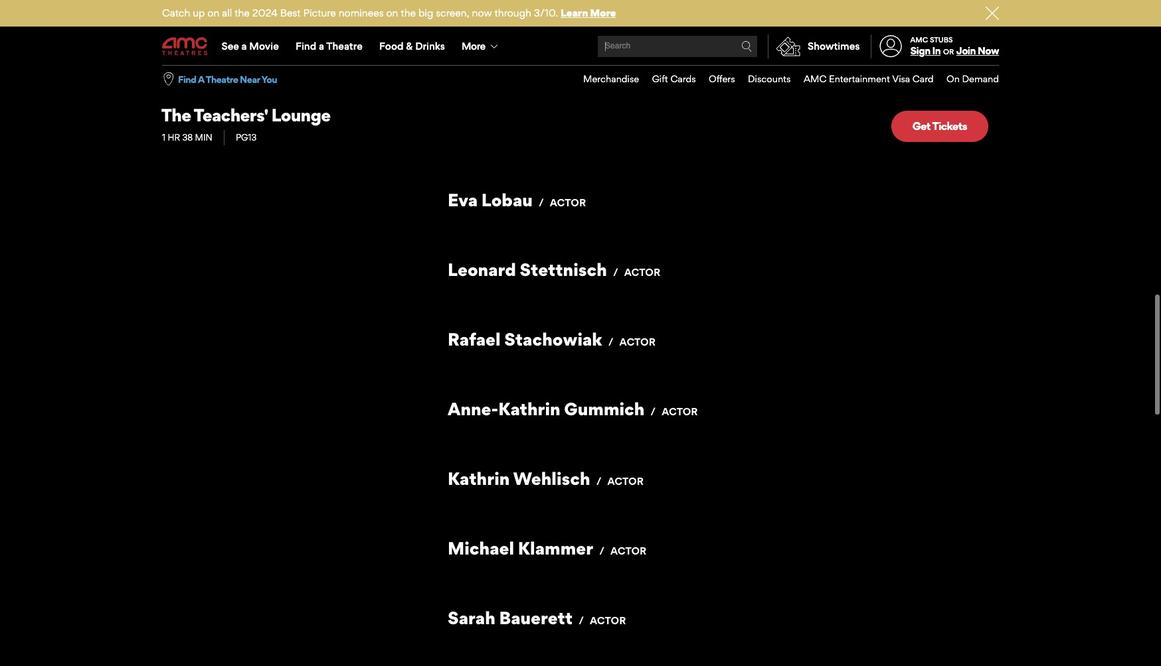 Task type: vqa. For each thing, say whether or not it's contained in the screenshot.
offers
yes



Task type: locate. For each thing, give the bounding box(es) containing it.
on left all
[[207, 7, 219, 19]]

a inside 'link'
[[319, 40, 324, 52]]

find a theatre link
[[287, 28, 371, 65]]

0 horizontal spatial theatre
[[206, 73, 238, 85]]

submit search icon image
[[741, 41, 752, 52]]

food
[[379, 40, 404, 52]]

find inside 'link'
[[296, 40, 316, 52]]

amc down the showtimes link
[[804, 73, 827, 84]]

kathrin
[[498, 398, 560, 420], [448, 468, 510, 489]]

more down "now"
[[462, 40, 485, 52]]

search the AMC website text field
[[603, 42, 741, 51]]

amc for sign
[[910, 35, 928, 44]]

bauerett
[[499, 608, 573, 629]]

2 a from the left
[[319, 40, 324, 52]]

on
[[207, 7, 219, 19], [386, 7, 398, 19]]

2 the from the left
[[401, 7, 416, 19]]

cast
[[161, 109, 221, 145]]

sign
[[910, 45, 930, 57]]

menu down learn
[[162, 28, 999, 65]]

1 horizontal spatial the
[[401, 7, 416, 19]]

pg13
[[236, 132, 257, 143]]

1 on from the left
[[207, 7, 219, 19]]

1 a from the left
[[242, 40, 247, 52]]

join now button
[[956, 45, 999, 57]]

0 vertical spatial &
[[406, 40, 413, 52]]

now
[[978, 45, 999, 57]]

amc
[[910, 35, 928, 44], [804, 73, 827, 84]]

find inside 'button'
[[178, 73, 196, 85]]

1 vertical spatial theatre
[[206, 73, 238, 85]]

catch up on all the 2024 best picture nominees on the big screen, now through 3/10. learn more
[[162, 7, 616, 19]]

& for cast
[[226, 109, 245, 145]]

a down the picture
[[319, 40, 324, 52]]

actor for michael klammer
[[610, 545, 647, 558]]

now
[[472, 7, 492, 19]]

menu down showtimes image
[[570, 66, 999, 93]]

the right all
[[235, 7, 250, 19]]

card
[[913, 73, 934, 84]]

actor for kathrin wehlisch
[[607, 476, 644, 488]]

1 vertical spatial find
[[178, 73, 196, 85]]

find down the picture
[[296, 40, 316, 52]]

1 vertical spatial menu
[[570, 66, 999, 93]]

learn more link
[[561, 7, 616, 19]]

theatre
[[326, 40, 363, 52], [206, 73, 238, 85]]

&
[[406, 40, 413, 52], [226, 109, 245, 145]]

michael
[[448, 538, 514, 559]]

on right nominees on the top left of page
[[386, 7, 398, 19]]

0 vertical spatial find
[[296, 40, 316, 52]]

theatre for a
[[326, 40, 363, 52]]

a
[[198, 73, 204, 85]]

get
[[912, 120, 930, 133]]

theatre down nominees on the top left of page
[[326, 40, 363, 52]]

menu
[[162, 28, 999, 65], [570, 66, 999, 93]]

showtimes link
[[768, 35, 860, 58]]

more right learn
[[590, 7, 616, 19]]

1 horizontal spatial theatre
[[326, 40, 363, 52]]

1 vertical spatial more
[[462, 40, 485, 52]]

showtimes image
[[769, 35, 808, 58]]

1 horizontal spatial on
[[386, 7, 398, 19]]

amc entertainment visa card
[[804, 73, 934, 84]]

entertainment
[[829, 73, 890, 84]]

0 horizontal spatial a
[[242, 40, 247, 52]]

0 horizontal spatial amc
[[804, 73, 827, 84]]

rafael stachowiak
[[448, 329, 602, 350]]

0 vertical spatial amc
[[910, 35, 928, 44]]

anne-kathrin gummich
[[448, 398, 645, 420]]

& right min
[[226, 109, 245, 145]]

0 horizontal spatial &
[[226, 109, 245, 145]]

0 horizontal spatial find
[[178, 73, 196, 85]]

find a theatre
[[296, 40, 363, 52]]

amc stubs sign in or join now
[[910, 35, 999, 57]]

& inside "food & drinks" link
[[406, 40, 413, 52]]

amc up sign
[[910, 35, 928, 44]]

theatre right a
[[206, 73, 238, 85]]

merchandise link
[[570, 66, 639, 93]]

see a movie
[[222, 40, 279, 52]]

anne-
[[448, 398, 498, 420]]

0 horizontal spatial the
[[235, 7, 250, 19]]

the left big
[[401, 7, 416, 19]]

visa
[[892, 73, 910, 84]]

get tickets link
[[891, 111, 988, 142]]

on demand
[[947, 73, 999, 84]]

amc inside 'amc stubs sign in or join now'
[[910, 35, 928, 44]]

amc logo image
[[162, 37, 209, 56], [162, 37, 209, 56]]

offers link
[[696, 66, 735, 93]]

the
[[235, 7, 250, 19], [401, 7, 416, 19]]

theatre inside 'link'
[[326, 40, 363, 52]]

sarah
[[448, 608, 495, 629]]

0 horizontal spatial on
[[207, 7, 219, 19]]

more
[[590, 7, 616, 19], [462, 40, 485, 52]]

1 horizontal spatial a
[[319, 40, 324, 52]]

learn
[[561, 7, 588, 19]]

theatre for a
[[206, 73, 238, 85]]

a
[[242, 40, 247, 52], [319, 40, 324, 52]]

a right see
[[242, 40, 247, 52]]

theatre inside 'button'
[[206, 73, 238, 85]]

cast & crew
[[161, 109, 321, 145]]

1 vertical spatial amc
[[804, 73, 827, 84]]

a for theatre
[[319, 40, 324, 52]]

1 vertical spatial &
[[226, 109, 245, 145]]

find left a
[[178, 73, 196, 85]]

amc inside amc entertainment visa card link
[[804, 73, 827, 84]]

amc entertainment visa card link
[[791, 66, 934, 93]]

find
[[296, 40, 316, 52], [178, 73, 196, 85]]

2024
[[252, 7, 278, 19]]

find for find a theatre near you
[[178, 73, 196, 85]]

0 vertical spatial more
[[590, 7, 616, 19]]

0 vertical spatial kathrin
[[498, 398, 560, 420]]

amc for visa
[[804, 73, 827, 84]]

1 horizontal spatial &
[[406, 40, 413, 52]]

rafael
[[448, 329, 501, 350]]

see
[[222, 40, 239, 52]]

3/10.
[[534, 7, 558, 19]]

1 horizontal spatial amc
[[910, 35, 928, 44]]

tickets
[[932, 120, 967, 133]]

find for find a theatre
[[296, 40, 316, 52]]

more inside button
[[462, 40, 485, 52]]

merchandise
[[583, 73, 639, 84]]

1 horizontal spatial find
[[296, 40, 316, 52]]

actor for rafael stachowiak
[[619, 336, 656, 349]]

1 horizontal spatial more
[[590, 7, 616, 19]]

gummich
[[564, 398, 645, 420]]

& right the food at top left
[[406, 40, 413, 52]]

eva lobau
[[448, 189, 533, 211]]

discounts
[[748, 73, 791, 84]]

stettnisch
[[520, 259, 607, 280]]

0 vertical spatial menu
[[162, 28, 999, 65]]

showtimes
[[808, 40, 860, 52]]

0 vertical spatial theatre
[[326, 40, 363, 52]]

actor
[[550, 197, 586, 209], [624, 266, 660, 279], [619, 336, 656, 349], [662, 406, 698, 418], [607, 476, 644, 488], [610, 545, 647, 558], [590, 615, 626, 628]]

or
[[943, 47, 954, 57]]

0 horizontal spatial more
[[462, 40, 485, 52]]



Task type: describe. For each thing, give the bounding box(es) containing it.
movie
[[249, 40, 279, 52]]

demand
[[962, 73, 999, 84]]

find a theatre near you button
[[178, 73, 277, 86]]

1 hr 38 min
[[162, 132, 212, 143]]

1 the from the left
[[235, 7, 250, 19]]

the teachers' lounge
[[161, 104, 330, 126]]

min
[[195, 132, 212, 143]]

user profile image
[[872, 35, 909, 58]]

menu containing merchandise
[[570, 66, 999, 93]]

picture
[[303, 7, 336, 19]]

stubs
[[930, 35, 953, 44]]

actor for anne-kathrin gummich
[[662, 406, 698, 418]]

actor for leonard stettnisch
[[624, 266, 660, 279]]

teachers'
[[194, 104, 268, 126]]

klammer
[[518, 538, 593, 559]]

wehlisch
[[513, 468, 590, 489]]

best
[[280, 7, 301, 19]]

2 on from the left
[[386, 7, 398, 19]]

gift cards link
[[639, 66, 696, 93]]

see a movie link
[[213, 28, 287, 65]]

crew
[[250, 109, 321, 145]]

through
[[495, 7, 531, 19]]

nominees
[[339, 7, 384, 19]]

gift cards
[[652, 73, 696, 84]]

1
[[162, 132, 166, 143]]

stachowiak
[[504, 329, 602, 350]]

screen,
[[436, 7, 469, 19]]

menu containing more
[[162, 28, 999, 65]]

catch
[[162, 7, 190, 19]]

1 vertical spatial kathrin
[[448, 468, 510, 489]]

gift
[[652, 73, 668, 84]]

on
[[947, 73, 960, 84]]

offers
[[709, 73, 735, 84]]

a for movie
[[242, 40, 247, 52]]

eva
[[448, 189, 478, 211]]

more button
[[453, 28, 509, 65]]

up
[[193, 7, 205, 19]]

all
[[222, 7, 232, 19]]

in
[[932, 45, 941, 57]]

near
[[240, 73, 260, 85]]

food & drinks
[[379, 40, 445, 52]]

michael klammer
[[448, 538, 593, 559]]

on demand link
[[934, 66, 999, 93]]

lobau
[[481, 189, 533, 211]]

you
[[261, 73, 277, 85]]

38
[[182, 132, 193, 143]]

& for food
[[406, 40, 413, 52]]

food & drinks link
[[371, 28, 453, 65]]

cards
[[670, 73, 696, 84]]

join
[[956, 45, 976, 57]]

hr
[[168, 132, 180, 143]]

leonard
[[448, 259, 516, 280]]

the
[[161, 104, 191, 126]]

get tickets
[[912, 120, 967, 133]]

find a theatre near you
[[178, 73, 277, 85]]

kathrin wehlisch
[[448, 468, 590, 489]]

sign in or join amc stubs element
[[870, 28, 999, 65]]

drinks
[[415, 40, 445, 52]]

big
[[418, 7, 433, 19]]

discounts link
[[735, 66, 791, 93]]

sarah bauerett
[[448, 608, 573, 629]]

actor for sarah bauerett
[[590, 615, 626, 628]]

actor for eva lobau
[[550, 197, 586, 209]]

lounge
[[271, 104, 330, 126]]

sign in button
[[910, 45, 941, 57]]

leonard stettnisch
[[448, 259, 607, 280]]



